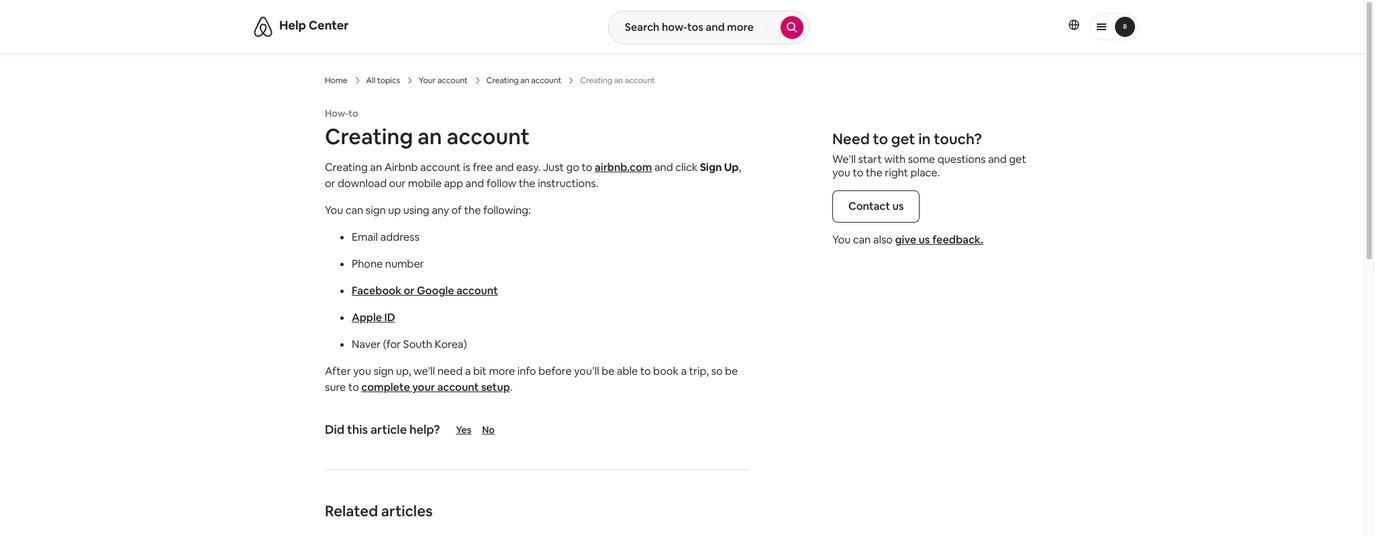 Task type: vqa. For each thing, say whether or not it's contained in the screenshot.
Apply
no



Task type: describe. For each thing, give the bounding box(es) containing it.
google
[[417, 284, 454, 298]]

home
[[325, 75, 347, 86]]

number
[[385, 257, 424, 271]]

2 a from the left
[[681, 365, 687, 379]]

so
[[711, 365, 723, 379]]

1 a from the left
[[465, 365, 471, 379]]

this
[[347, 422, 368, 438]]

more
[[489, 365, 515, 379]]

0 horizontal spatial an
[[370, 160, 382, 175]]

go
[[566, 160, 579, 175]]

Search how-tos and more search field
[[609, 11, 781, 44]]

place.
[[911, 166, 940, 180]]

0 horizontal spatial us
[[893, 199, 904, 214]]

airbnb.com link
[[595, 160, 652, 175]]

sure
[[325, 381, 346, 395]]

articles
[[381, 502, 433, 521]]

you can sign up using any of the following:
[[325, 203, 531, 218]]

your account link
[[419, 75, 468, 86]]

korea)
[[435, 338, 467, 352]]

help center link
[[279, 17, 349, 33]]

id
[[384, 311, 395, 325]]

we'll
[[414, 365, 435, 379]]

2 horizontal spatial an
[[521, 75, 530, 86]]

and inside need to get in touch? we'll start with some questions and get you to the right place.
[[988, 152, 1007, 167]]

how-to
[[325, 107, 358, 120]]

able
[[617, 365, 638, 379]]

0 vertical spatial creating
[[487, 75, 519, 86]]

1 horizontal spatial an
[[418, 123, 442, 150]]

all topics
[[366, 75, 400, 86]]

complete
[[361, 381, 410, 395]]

can for sign
[[346, 203, 363, 218]]

0 horizontal spatial the
[[464, 203, 481, 218]]

give us feedback. link
[[895, 233, 984, 247]]

sign for up,
[[374, 365, 394, 379]]

all topics link
[[366, 75, 400, 86]]

you inside need to get in touch? we'll start with some questions and get you to the right place.
[[833, 166, 851, 180]]

(for
[[383, 338, 401, 352]]

facebook
[[352, 284, 402, 298]]

1 vertical spatial get
[[1009, 152, 1026, 167]]

contact
[[849, 199, 890, 214]]

related articles
[[325, 502, 433, 521]]

you for you can also give us feedback.
[[833, 233, 851, 247]]

creating an airbnb account is free and easy. just go to airbnb.com and click sign up
[[325, 160, 739, 175]]

did this article help?
[[325, 422, 440, 438]]

need
[[438, 365, 463, 379]]

easy.
[[516, 160, 541, 175]]

following:
[[483, 203, 531, 218]]

info
[[518, 365, 536, 379]]

apple
[[352, 311, 382, 325]]

book
[[653, 365, 679, 379]]

app
[[444, 177, 463, 191]]

setup
[[481, 381, 510, 395]]

center
[[309, 17, 349, 33]]

we'll
[[833, 152, 856, 167]]

sign
[[700, 160, 722, 175]]

naver
[[352, 338, 381, 352]]

all
[[366, 75, 376, 86]]

airbnb homepage image
[[252, 16, 274, 38]]

before
[[539, 365, 572, 379]]

the inside , or download our mobile app and follow the instructions.
[[519, 177, 536, 191]]

south
[[403, 338, 432, 352]]

with
[[884, 152, 906, 167]]

using
[[403, 203, 429, 218]]

right
[[885, 166, 908, 180]]

no button
[[482, 424, 521, 436]]

phone number
[[352, 257, 424, 271]]

yes
[[456, 424, 471, 436]]

contact us link
[[833, 191, 920, 223]]

also
[[873, 233, 893, 247]]

you can also give us feedback.
[[833, 233, 984, 247]]

download
[[338, 177, 387, 191]]

questions
[[938, 152, 986, 167]]

2 vertical spatial creating
[[325, 160, 368, 175]]

follow
[[487, 177, 517, 191]]

naver (for south korea)
[[352, 338, 467, 352]]

email address
[[352, 230, 420, 244]]

2 be from the left
[[725, 365, 738, 379]]

airbnb.com
[[595, 160, 652, 175]]

after
[[325, 365, 351, 379]]

touch?
[[934, 130, 982, 148]]

1 vertical spatial creating an account
[[325, 123, 530, 150]]

just
[[543, 160, 564, 175]]

of
[[452, 203, 462, 218]]

you inside after you sign up, we'll need a bit more info before you'll be able to book a trip, so be sure to
[[353, 365, 371, 379]]



Task type: locate. For each thing, give the bounding box(es) containing it.
1 vertical spatial creating
[[325, 123, 413, 150]]

or inside , or download our mobile app and follow the instructions.
[[325, 177, 335, 191]]

an
[[521, 75, 530, 86], [418, 123, 442, 150], [370, 160, 382, 175]]

get right questions
[[1009, 152, 1026, 167]]

0 vertical spatial you
[[833, 166, 851, 180]]

or left "google"
[[404, 284, 415, 298]]

a left bit
[[465, 365, 471, 379]]

some
[[908, 152, 935, 167]]

sign left up
[[366, 203, 386, 218]]

to
[[349, 107, 358, 120], [873, 130, 888, 148], [582, 160, 593, 175], [853, 166, 864, 180], [640, 365, 651, 379], [348, 381, 359, 395]]

a left trip, in the right bottom of the page
[[681, 365, 687, 379]]

address
[[380, 230, 420, 244]]

1 vertical spatial you
[[833, 233, 851, 247]]

sign for up
[[366, 203, 386, 218]]

you
[[833, 166, 851, 180], [353, 365, 371, 379]]

1 be from the left
[[602, 365, 615, 379]]

can down the download
[[346, 203, 363, 218]]

1 horizontal spatial you
[[833, 233, 851, 247]]

or left the download
[[325, 177, 335, 191]]

0 vertical spatial you
[[325, 203, 343, 218]]

1 vertical spatial or
[[404, 284, 415, 298]]

0 horizontal spatial you
[[325, 203, 343, 218]]

sign inside after you sign up, we'll need a bit more info before you'll be able to book a trip, so be sure to
[[374, 365, 394, 379]]

complete your account setup .
[[361, 381, 513, 395]]

how-
[[325, 107, 349, 120]]

2 horizontal spatial the
[[866, 166, 883, 180]]

you
[[325, 203, 343, 218], [833, 233, 851, 247]]

help
[[279, 17, 306, 33]]

1 vertical spatial sign
[[374, 365, 394, 379]]

, or download our mobile app and follow the instructions.
[[325, 160, 741, 191]]

up,
[[396, 365, 411, 379]]

the down easy.
[[519, 177, 536, 191]]

0 horizontal spatial can
[[346, 203, 363, 218]]

0 vertical spatial creating an account
[[487, 75, 562, 86]]

trip,
[[689, 365, 709, 379]]

up
[[388, 203, 401, 218]]

1 vertical spatial an
[[418, 123, 442, 150]]

up
[[724, 160, 739, 175]]

you for you can sign up using any of the following:
[[325, 203, 343, 218]]

your account
[[419, 75, 468, 86]]

us right the contact
[[893, 199, 904, 214]]

the inside need to get in touch? we'll start with some questions and get you to the right place.
[[866, 166, 883, 180]]

2 vertical spatial an
[[370, 160, 382, 175]]

give
[[895, 233, 917, 247]]

free
[[473, 160, 493, 175]]

be left able in the left of the page
[[602, 365, 615, 379]]

0 vertical spatial get
[[891, 130, 915, 148]]

None search field
[[608, 11, 810, 44]]

and left click
[[655, 160, 673, 175]]

topics
[[377, 75, 400, 86]]

creating an account
[[487, 75, 562, 86], [325, 123, 530, 150]]

you left also
[[833, 233, 851, 247]]

apple id
[[352, 311, 395, 325]]

and right questions
[[988, 152, 1007, 167]]

any
[[432, 203, 449, 218]]

facebook or google account
[[352, 284, 498, 298]]

related
[[325, 502, 378, 521]]

0 horizontal spatial or
[[325, 177, 335, 191]]

phone
[[352, 257, 383, 271]]

1 horizontal spatial be
[[725, 365, 738, 379]]

and up "follow"
[[495, 160, 514, 175]]

start
[[858, 152, 882, 167]]

0 horizontal spatial get
[[891, 130, 915, 148]]

1 horizontal spatial a
[[681, 365, 687, 379]]

0 vertical spatial us
[[893, 199, 904, 214]]

article
[[371, 422, 407, 438]]

.
[[510, 381, 513, 395]]

get
[[891, 130, 915, 148], [1009, 152, 1026, 167]]

the
[[866, 166, 883, 180], [519, 177, 536, 191], [464, 203, 481, 218]]

or for download
[[325, 177, 335, 191]]

and inside , or download our mobile app and follow the instructions.
[[466, 177, 484, 191]]

0 vertical spatial an
[[521, 75, 530, 86]]

facebook or google account link
[[352, 284, 498, 298]]

can for also
[[853, 233, 871, 247]]

our
[[389, 177, 406, 191]]

apple id link
[[352, 311, 395, 325]]

us right give
[[919, 233, 930, 247]]

0 vertical spatial sign
[[366, 203, 386, 218]]

us
[[893, 199, 904, 214], [919, 233, 930, 247]]

0 horizontal spatial you
[[353, 365, 371, 379]]

complete your account setup link
[[361, 381, 510, 395]]

creating right your account link
[[487, 75, 519, 86]]

email
[[352, 230, 378, 244]]

get left in
[[891, 130, 915, 148]]

0 horizontal spatial be
[[602, 365, 615, 379]]

0 vertical spatial can
[[346, 203, 363, 218]]

click
[[676, 160, 698, 175]]

or
[[325, 177, 335, 191], [404, 284, 415, 298]]

can left also
[[853, 233, 871, 247]]

1 vertical spatial us
[[919, 233, 930, 247]]

1 horizontal spatial us
[[919, 233, 930, 247]]

mobile
[[408, 177, 442, 191]]

creating down "how-to"
[[325, 123, 413, 150]]

you left start
[[833, 166, 851, 180]]

help center
[[279, 17, 349, 33]]

the left right
[[866, 166, 883, 180]]

,
[[739, 160, 741, 175]]

feedback.
[[933, 233, 984, 247]]

did
[[325, 422, 345, 438]]

help?
[[410, 422, 440, 438]]

0 vertical spatial or
[[325, 177, 335, 191]]

sign up complete
[[374, 365, 394, 379]]

can
[[346, 203, 363, 218], [853, 233, 871, 247]]

need
[[833, 130, 870, 148]]

creating up the download
[[325, 160, 368, 175]]

be
[[602, 365, 615, 379], [725, 365, 738, 379]]

and down the free at the top left of page
[[466, 177, 484, 191]]

be right so
[[725, 365, 738, 379]]

you right the after at left
[[353, 365, 371, 379]]

1 horizontal spatial can
[[853, 233, 871, 247]]

contact us
[[849, 199, 904, 214]]

in
[[919, 130, 931, 148]]

or for google
[[404, 284, 415, 298]]

the right of
[[464, 203, 481, 218]]

you down the download
[[325, 203, 343, 218]]

bit
[[473, 365, 487, 379]]

is
[[463, 160, 470, 175]]

0 horizontal spatial a
[[465, 365, 471, 379]]

1 vertical spatial can
[[853, 233, 871, 247]]

a
[[465, 365, 471, 379], [681, 365, 687, 379]]

home link
[[325, 75, 347, 86]]

your
[[419, 75, 436, 86]]

1 horizontal spatial the
[[519, 177, 536, 191]]

you'll
[[574, 365, 599, 379]]

sign
[[366, 203, 386, 218], [374, 365, 394, 379]]

1 horizontal spatial or
[[404, 284, 415, 298]]

main navigation menu image
[[1115, 17, 1135, 37]]

1 vertical spatial you
[[353, 365, 371, 379]]

need to get in touch? we'll start with some questions and get you to the right place.
[[833, 130, 1026, 180]]

1 horizontal spatial you
[[833, 166, 851, 180]]

1 horizontal spatial get
[[1009, 152, 1026, 167]]



